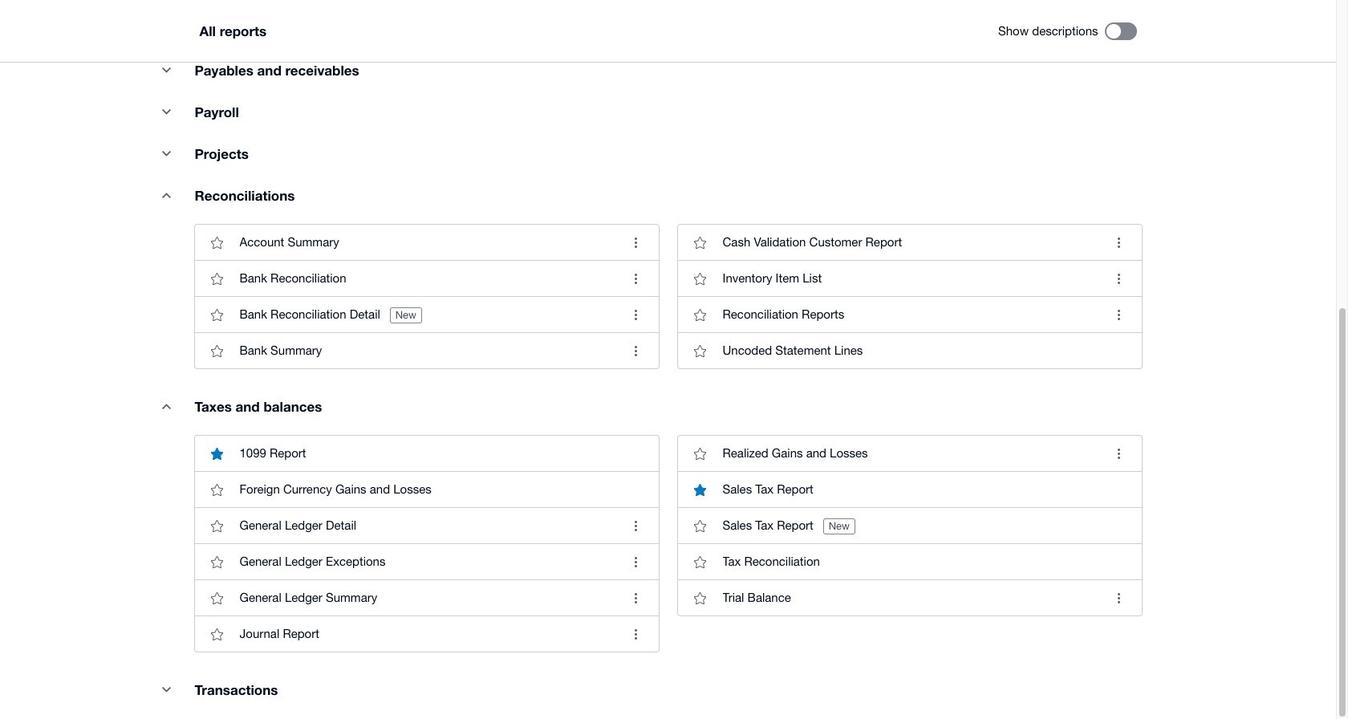 Task type: describe. For each thing, give the bounding box(es) containing it.
5 more options image from the top
[[1104, 582, 1136, 614]]

2 collapse report group image from the top
[[151, 137, 183, 170]]

4 more options image from the top
[[1104, 438, 1136, 470]]

4 favorite image from the top
[[201, 474, 233, 506]]

expand report group image for 2nd favorite icon from the bottom
[[151, 390, 183, 422]]

2 favorite image from the top
[[201, 510, 233, 542]]

1 collapse report group image from the top
[[151, 96, 183, 128]]

1 collapse report group image from the top
[[151, 54, 183, 86]]



Task type: vqa. For each thing, say whether or not it's contained in the screenshot.
1st Favorite icon from the bottom of the page
yes



Task type: locate. For each thing, give the bounding box(es) containing it.
1 more options image from the top
[[1104, 227, 1136, 259]]

collapse report group image
[[151, 54, 183, 86], [151, 137, 183, 170]]

0 vertical spatial collapse report group image
[[151, 96, 183, 128]]

remove favorite image
[[201, 438, 233, 470]]

2 vertical spatial favorite image
[[201, 546, 233, 578]]

1 favorite image from the top
[[201, 299, 233, 331]]

0 vertical spatial favorite image
[[201, 299, 233, 331]]

collapse report group image
[[151, 96, 183, 128], [151, 674, 183, 706]]

expand report group image for 1st favorite icon from the top
[[151, 179, 183, 211]]

0 vertical spatial collapse report group image
[[151, 54, 183, 86]]

favorite image
[[201, 299, 233, 331], [201, 510, 233, 542], [201, 546, 233, 578]]

more options image
[[1104, 227, 1136, 259], [1104, 263, 1136, 295], [1104, 299, 1136, 331], [1104, 438, 1136, 470], [1104, 582, 1136, 614]]

1 vertical spatial favorite image
[[201, 510, 233, 542]]

2 favorite image from the top
[[201, 263, 233, 295]]

3 favorite image from the top
[[201, 335, 233, 367]]

3 favorite image from the top
[[201, 546, 233, 578]]

6 favorite image from the top
[[201, 618, 233, 651]]

1 vertical spatial collapse report group image
[[151, 674, 183, 706]]

expand report group image
[[151, 179, 183, 211], [151, 390, 183, 422]]

2 more options image from the top
[[1104, 263, 1136, 295]]

1 vertical spatial expand report group image
[[151, 390, 183, 422]]

3 more options image from the top
[[1104, 299, 1136, 331]]

2 expand report group image from the top
[[151, 390, 183, 422]]

1 vertical spatial collapse report group image
[[151, 137, 183, 170]]

1 expand report group image from the top
[[151, 179, 183, 211]]

2 collapse report group image from the top
[[151, 674, 183, 706]]

favorite image
[[201, 227, 233, 259], [201, 263, 233, 295], [201, 335, 233, 367], [201, 474, 233, 506], [201, 582, 233, 614], [201, 618, 233, 651]]

5 favorite image from the top
[[201, 582, 233, 614]]

1 favorite image from the top
[[201, 227, 233, 259]]

0 vertical spatial expand report group image
[[151, 179, 183, 211]]



